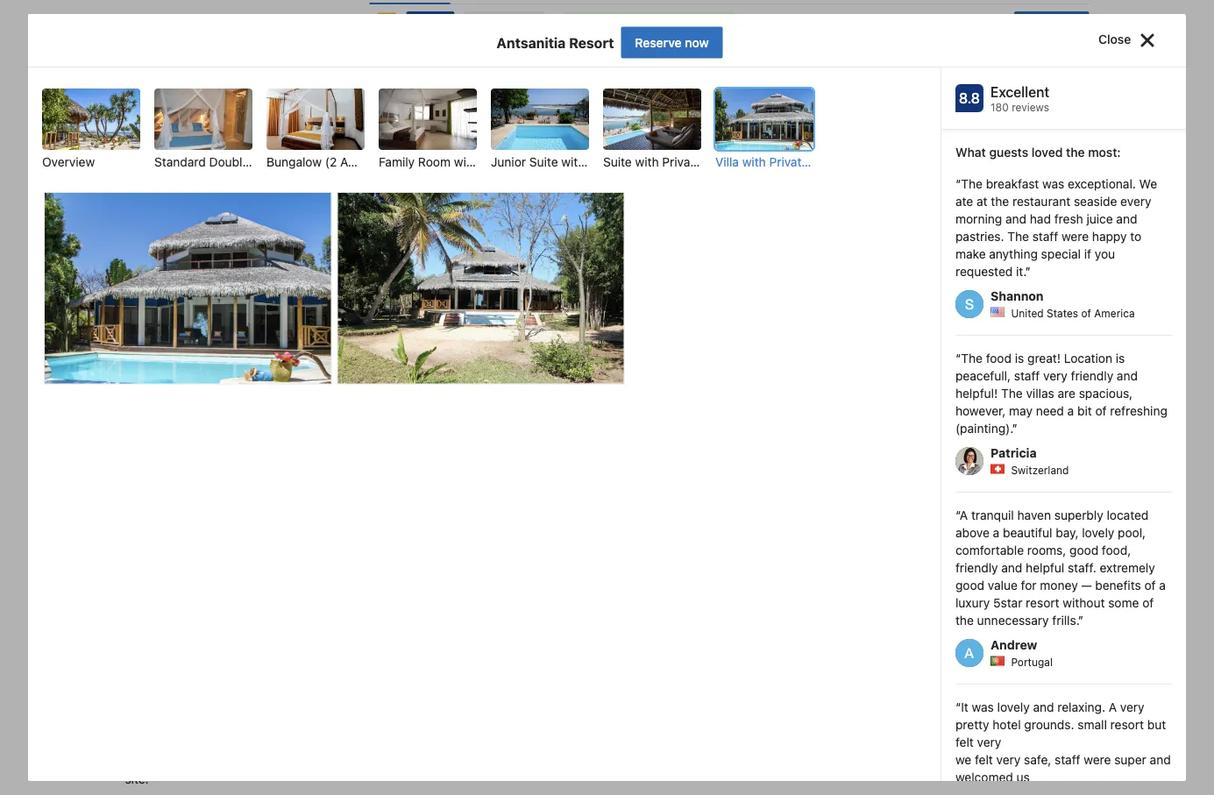 Task type: vqa. For each thing, say whether or not it's contained in the screenshot.
The
yes



Task type: locate. For each thing, give the bounding box(es) containing it.
0 vertical spatial 2024
[[286, 135, 315, 150]]

i'm traveling for work
[[155, 307, 259, 319]]

1 horizontal spatial private
[[769, 155, 809, 169]]

united
[[1011, 307, 1044, 319]]

were inside the "it was lovely and relaxing. a very pretty hotel grounds. small resort but felt very we felt very safe, staff were super and welcomed us excellent service in the ba
[[1084, 753, 1111, 767]]

in right activities
[[386, 702, 396, 716]]

and down activities
[[366, 720, 387, 734]]

check-
[[139, 112, 175, 125], [139, 165, 175, 177]]

1 horizontal spatial good
[[1070, 543, 1099, 558]]

the inside "the food is great! location is peacefull, staff very friendly and helpful! the villas are spacious, however, may need a bit of refreshing (painting)."
[[1001, 386, 1023, 401]]

search section
[[118, 0, 363, 517]]

what
[[956, 145, 986, 160]]

1 vertical spatial pool,
[[312, 562, 340, 576]]

for inside "a tranquil haven superbly located above a beautiful bay, lovely pool, comfortable rooms, good food, friendly and helpful staff. extremely good value for money — benefits of a luxury 5star resort without some of the unnecessary frills."
[[1021, 578, 1037, 593]]

the inside the located in the village of antsanitia, in madagascar, antsanitia resort offers traditionally decorated rooms with sea views. it features an outdoor pool, a garden, and massage treatments. antsanitia's spacious rooms are decorated with wooden furniture in neutral tones. each room has a mosquito net, a fan, and a work desk. the resort's restaurant serves regional dishes prepared with local organic ingredients, while the bar offers refreshing cocktails with or without alcohol. guests can choose from a variety of activities in the surrounding area, including canoeing, sailing and fishing. they will also find a variety of books, cd's and magazines in the resort's library. majunga city center is 25, while majunga airport is 9.9 mi away. antsanitia resort offers free private parking on site.
[[125, 649, 147, 664]]

the right at
[[991, 194, 1009, 209]]

offers left free on the right bottom of page
[[585, 755, 618, 769]]

work down spacious at the bottom of the page
[[219, 614, 246, 629]]

antsanitia, left the p020
[[448, 78, 507, 92]]

pool inside button
[[705, 155, 729, 169]]

was inside '"the breakfast was exceptional. we ate at the restaurant seaside every morning and had fresh juice and pastries. the staff were happy to make anything special if you requested it."'
[[1043, 177, 1065, 191]]

outdoor
[[264, 562, 309, 576]]

juice
[[1087, 212, 1113, 226]]

16
[[152, 140, 161, 149]]

friendly down comfortable
[[956, 561, 998, 575]]

or
[[266, 667, 278, 681]]

were inside '"the breakfast was exceptional. we ate at the restaurant seaside every morning and had fresh juice and pastries. the staff were happy to make anything special if you requested it."'
[[1062, 229, 1089, 244]]

staff down had
[[1033, 229, 1058, 244]]

2 horizontal spatial offers
[[690, 649, 723, 664]]

"the inside "the food is great! location is peacefull, staff very friendly and helpful! the villas are spacious, however, may need a bit of refreshing (painting)."
[[956, 351, 983, 366]]

without down —
[[1063, 596, 1105, 610]]

felt up we
[[956, 735, 974, 750]]

"a
[[956, 508, 968, 523]]

1 majunga from the left
[[125, 755, 173, 769]]

1 horizontal spatial pool,
[[1118, 526, 1146, 540]]

the inside applied to the price before taxes and fees
[[910, 640, 928, 654]]

1 vertical spatial the
[[1001, 386, 1023, 401]]

a right has
[[676, 597, 683, 611]]

0 horizontal spatial resort
[[1026, 596, 1060, 610]]

junior suite with sea view image
[[491, 89, 589, 150]]

however,
[[956, 404, 1006, 418]]

entire
[[155, 284, 183, 296]]

on inside the located in the village of antsanitia, in madagascar, antsanitia resort offers traditionally decorated rooms with sea views. it features an outdoor pool, a garden, and massage treatments. antsanitia's spacious rooms are decorated with wooden furniture in neutral tones. each room has a mosquito net, a fan, and a work desk. the resort's restaurant serves regional dishes prepared with local organic ingredients, while the bar offers refreshing cocktails with or without alcohol. guests can choose from a variety of activities in the surrounding area, including canoeing, sailing and fishing. they will also find a variety of books, cd's and magazines in the resort's library. majunga city center is 25, while majunga airport is 9.9 mi away. antsanitia resort offers free private parking on site.
[[735, 755, 749, 769]]

good up 'luxury'
[[956, 578, 985, 593]]

the down net,
[[125, 649, 147, 664]]

1 vertical spatial friendly
[[956, 561, 998, 575]]

staff for was
[[1033, 229, 1058, 244]]

antsanitia,
[[448, 78, 507, 92], [263, 544, 323, 559]]

0 vertical spatial felt
[[956, 735, 974, 750]]

0 vertical spatial the
[[1008, 229, 1029, 244]]

spacious
[[193, 597, 244, 611]]

check- for in
[[139, 112, 175, 125]]

name:
[[244, 58, 274, 70]]

room inside button
[[418, 155, 451, 169]]

0 vertical spatial good
[[1070, 543, 1099, 558]]

the left price
[[910, 640, 928, 654]]

with left or
[[239, 667, 263, 681]]

on up 5star
[[1001, 567, 1018, 584]]

1 vertical spatial lovely
[[997, 700, 1030, 715]]

0 horizontal spatial room
[[253, 155, 285, 169]]

0 horizontal spatial without
[[281, 667, 323, 681]]

staff inside '"the breakfast was exceptional. we ate at the restaurant seaside every morning and had fresh juice and pastries. the staff were happy to make anything special if you requested it."'
[[1033, 229, 1058, 244]]

of right bit
[[1096, 404, 1107, 418]]

friendly inside "a tranquil haven superbly located above a beautiful bay, lovely pool, comfortable rooms, good food, friendly and helpful staff. extremely good value for money — benefits of a luxury 5star resort without some of the unnecessary frills."
[[956, 561, 998, 575]]

to right applied
[[895, 640, 906, 654]]

0 vertical spatial staff
[[1033, 229, 1058, 244]]

and right super
[[1150, 753, 1171, 767]]

are
[[1058, 386, 1076, 401], [286, 597, 304, 611]]

february
[[212, 135, 263, 150], [219, 188, 270, 203]]

overview image
[[42, 89, 140, 150]]

25, right center
[[252, 755, 270, 769]]

and up portugal
[[1036, 640, 1058, 654]]

pool inside button
[[812, 155, 837, 169]]

the down 'luxury'
[[956, 613, 974, 628]]

are down outdoor
[[286, 597, 304, 611]]

gallery image of this property image
[[45, 193, 331, 384], [338, 193, 624, 384]]

1 horizontal spatial restaurant
[[1013, 194, 1071, 209]]

0 vertical spatial pool,
[[1118, 526, 1146, 540]]

1 vertical spatial felt
[[975, 753, 993, 767]]

refreshing inside "the food is great! location is peacefull, staff very friendly and helpful! the villas are spacious, however, may need a bit of refreshing (painting)."
[[1110, 404, 1168, 418]]

antsanitia resort up fokontany
[[370, 43, 539, 68]]

bungalow (2 adults)
[[267, 155, 380, 169]]

1 vertical spatial 2024
[[294, 188, 324, 203]]

antsanitia inside photo gallery of antsanitia resort 'dialog'
[[497, 34, 566, 51]]

1 horizontal spatial majunga
[[306, 755, 354, 769]]

restaurant up cocktails
[[196, 649, 254, 664]]

rooms up "mosquito"
[[682, 544, 717, 559]]

1 "the from the top
[[956, 177, 983, 191]]

options:
[[828, 588, 883, 605]]

decorated up has
[[621, 544, 678, 559]]

switzerland
[[1011, 464, 1069, 476]]

lovely up the hotel at the bottom
[[997, 700, 1030, 715]]

0 horizontal spatial on
[[735, 755, 749, 769]]

in inside the "it was lovely and relaxing. a very pretty hotel grounds. small resort but felt very we felt very safe, staff were super and welcomed us excellent service in the ba
[[1054, 788, 1064, 795]]

morning
[[956, 212, 1002, 226]]

staff inside the "it was lovely and relaxing. a very pretty hotel grounds. small resort but felt very we felt very safe, staff were super and welcomed us excellent service in the ba
[[1055, 753, 1081, 767]]

february for 16,
[[212, 135, 263, 150]]

1 horizontal spatial lovely
[[1082, 526, 1115, 540]]

resort
[[1026, 596, 1060, 610], [1111, 718, 1144, 732]]

suite down suite with private pool image
[[603, 155, 632, 169]]

0 horizontal spatial for
[[219, 307, 232, 319]]

the up "it"
[[187, 544, 205, 559]]

25,
[[273, 188, 291, 203], [252, 755, 270, 769]]

majunga down books,
[[306, 755, 354, 769]]

1 vertical spatial antsanitia,
[[263, 544, 323, 559]]

2 check- from the top
[[139, 165, 175, 177]]

1 vertical spatial was
[[972, 700, 994, 715]]

view for junior suite with sea view
[[613, 155, 640, 169]]

friday, february 16, 2024
[[171, 135, 315, 150]]

1 horizontal spatial suite
[[603, 155, 632, 169]]

private inside suite with private pool button
[[662, 155, 701, 169]]

0 vertical spatial "the
[[956, 177, 983, 191]]

1 horizontal spatial decorated
[[621, 544, 678, 559]]

0 vertical spatial date
[[186, 112, 209, 125]]

benefits
[[878, 567, 934, 584], [1095, 578, 1141, 593]]

"the inside '"the breakfast was exceptional. we ate at the restaurant seaside every morning and had fresh juice and pastries. the staff were happy to make anything special if you requested it."'
[[956, 177, 983, 191]]

antsanitia, up outdoor
[[263, 544, 323, 559]]

junior suite with sea view
[[491, 155, 640, 169]]

while down books,
[[274, 755, 303, 769]]

1 horizontal spatial refreshing
[[1110, 404, 1168, 418]]

0 vertical spatial resort
[[1026, 596, 1060, 610]]

they
[[125, 720, 153, 734]]

check- down 16
[[139, 165, 175, 177]]

2 pool from the left
[[812, 155, 837, 169]]

restaurant inside the located in the village of antsanitia, in madagascar, antsanitia resort offers traditionally decorated rooms with sea views. it features an outdoor pool, a garden, and massage treatments. antsanitia's spacious rooms are decorated with wooden furniture in neutral tones. each room has a mosquito net, a fan, and a work desk. the resort's restaurant serves regional dishes prepared with local organic ingredients, while the bar offers refreshing cocktails with or without alcohol. guests can choose from a variety of activities in the surrounding area, including canoeing, sailing and fishing. they will also find a variety of books, cd's and magazines in the resort's library. majunga city center is 25, while majunga airport is 9.9 mi away. antsanitia resort offers free private parking on site.
[[196, 649, 254, 664]]

was down loved on the top right
[[1043, 177, 1065, 191]]

1
[[726, 15, 731, 27]]

0 horizontal spatial majunga
[[125, 755, 173, 769]]

0 vertical spatial rooms
[[682, 544, 717, 559]]

click to open map view image
[[370, 75, 383, 95]]

0 vertical spatial restaurant
[[1013, 194, 1071, 209]]

2 – from the left
[[805, 78, 813, 92]]

before
[[963, 640, 1000, 654]]

villa with private pool
[[715, 155, 837, 169]]

with right villa
[[742, 155, 766, 169]]

bungalow (2 adults) button
[[267, 89, 380, 171]]

1 vertical spatial on
[[735, 755, 749, 769]]

1 vertical spatial staff
[[1014, 369, 1040, 383]]

garden
[[481, 155, 522, 169]]

0 horizontal spatial pool,
[[312, 562, 340, 576]]

p020
[[511, 78, 541, 92]]

suite with private pool
[[603, 155, 729, 169]]

0 vertical spatial lovely
[[1082, 526, 1115, 540]]

room
[[253, 155, 285, 169], [418, 155, 451, 169]]

resort down a
[[1111, 718, 1144, 732]]

0 horizontal spatial –
[[685, 78, 692, 92]]

0 horizontal spatial private
[[662, 155, 701, 169]]

very up us at the bottom of page
[[997, 753, 1021, 767]]

0 horizontal spatial benefits
[[878, 567, 934, 584]]

above
[[956, 526, 990, 540]]

0 vertical spatial variety
[[276, 702, 314, 716]]

resort inside 'dialog'
[[569, 34, 614, 51]]

0 horizontal spatial offers
[[514, 544, 548, 559]]

variety up books,
[[276, 702, 314, 716]]

2 vertical spatial staff
[[1055, 753, 1081, 767]]

private for villa with private pool
[[769, 155, 809, 169]]

good
[[1070, 543, 1099, 558], [956, 578, 985, 593]]

and inside applied to the price before taxes and fees
[[1036, 640, 1058, 654]]

room right family
[[418, 155, 451, 169]]

0 horizontal spatial felt
[[956, 735, 974, 750]]

a inside "the food is great! location is peacefull, staff very friendly and helpful! the villas are spacious, however, may need a bit of refreshing (painting)."
[[1068, 404, 1074, 418]]

applied
[[849, 640, 892, 654]]

0 vertical spatial on
[[1001, 567, 1018, 584]]

seaside
[[1074, 194, 1117, 209]]

friendly down the location
[[1071, 369, 1114, 383]]

views.
[[148, 562, 183, 576]]

peacefull,
[[956, 369, 1011, 383]]

great!
[[1028, 351, 1061, 366]]

0 horizontal spatial to
[[895, 640, 906, 654]]

lovely up food,
[[1082, 526, 1115, 540]]

&
[[222, 284, 230, 296]]

are inside the located in the village of antsanitia, in madagascar, antsanitia resort offers traditionally decorated rooms with sea views. it features an outdoor pool, a garden, and massage treatments. antsanitia's spacious rooms are decorated with wooden furniture in neutral tones. each room has a mosquito net, a fan, and a work desk. the resort's restaurant serves regional dishes prepared with local organic ingredients, while the bar offers refreshing cocktails with or without alcohol. guests can choose from a variety of activities in the surrounding area, including canoeing, sailing and fishing. they will also find a variety of books, cd's and magazines in the resort's library. majunga city center is 25, while majunga airport is 9.9 mi away. antsanitia resort offers free private parking on site.
[[286, 597, 304, 611]]

2 room from the left
[[418, 155, 451, 169]]

staff up the villas
[[1014, 369, 1040, 383]]

1 vertical spatial work
[[219, 614, 246, 629]]

excellent up the reviews
[[991, 84, 1050, 100]]

the up anything on the right top of page
[[1008, 229, 1029, 244]]

the inside '"the breakfast was exceptional. we ate at the restaurant seaside every morning and had fresh juice and pastries. the staff were happy to make anything special if you requested it."'
[[1008, 229, 1029, 244]]

1 vertical spatial without
[[281, 667, 323, 681]]

1 horizontal spatial are
[[1058, 386, 1076, 401]]

lovely
[[1082, 526, 1115, 540], [997, 700, 1030, 715]]

february for 25,
[[219, 188, 270, 203]]

0 vertical spatial without
[[1063, 596, 1105, 610]]

1 vertical spatial were
[[1084, 753, 1111, 767]]

0 vertical spatial were
[[1062, 229, 1089, 244]]

2 majunga from the left
[[306, 755, 354, 769]]

without inside "a tranquil haven superbly located above a beautiful bay, lovely pool, comfortable rooms, good food, friendly and helpful staff. extremely good value for money — benefits of a luxury 5star resort without some of the unnecessary frills."
[[1063, 596, 1105, 610]]

(painting)."
[[956, 421, 1018, 436]]

alcohol.
[[327, 667, 371, 681]]

a right find
[[229, 720, 236, 734]]

private left villa
[[662, 155, 701, 169]]

1 horizontal spatial resort's
[[489, 720, 532, 734]]

villa
[[715, 155, 739, 169]]

overview
[[42, 155, 95, 169]]

in right service
[[1054, 788, 1064, 795]]

0 horizontal spatial rooms
[[247, 597, 283, 611]]

scored 8.8 element
[[956, 84, 984, 112]]

very
[[1043, 369, 1068, 383], [1120, 700, 1145, 715], [977, 735, 1002, 750], [997, 753, 1021, 767]]

furniture
[[443, 597, 492, 611]]

and inside "the food is great! location is peacefull, staff very friendly and helpful! the villas are spacious, however, may need a bit of refreshing (painting)."
[[1117, 369, 1138, 383]]

service
[[1009, 788, 1050, 795]]

0 vertical spatial for
[[219, 307, 232, 319]]

0 horizontal spatial while
[[274, 755, 303, 769]]

features
[[197, 562, 244, 576]]

garden,
[[354, 562, 397, 576]]

– right madagascar
[[685, 78, 692, 92]]

1 – from the left
[[685, 78, 692, 92]]

0 horizontal spatial antsanitia,
[[263, 544, 323, 559]]

0 vertical spatial was
[[1043, 177, 1065, 191]]

0 horizontal spatial lovely
[[997, 700, 1030, 715]]

1 horizontal spatial –
[[805, 78, 813, 92]]

felt up welcomed
[[975, 753, 993, 767]]

resort down the travel
[[569, 34, 614, 51]]

on right parking
[[735, 755, 749, 769]]

was up pretty at the right bottom of the page
[[972, 700, 994, 715]]

with left sea
[[561, 155, 585, 169]]

0 vertical spatial refreshing
[[1110, 404, 1168, 418]]

on
[[1001, 567, 1018, 584], [735, 755, 749, 769]]

mi
[[434, 755, 447, 769]]

"the up peacefull,
[[956, 351, 983, 366]]

antsanitia up the p020
[[497, 34, 566, 51]]

for inside 'search' section
[[219, 307, 232, 319]]

0 vertical spatial friendly
[[1071, 369, 1114, 383]]

1 horizontal spatial antsanitia,
[[448, 78, 507, 92]]

1 horizontal spatial offers
[[585, 755, 618, 769]]

private inside villa with private pool button
[[769, 155, 809, 169]]

0 vertical spatial offers
[[514, 544, 548, 559]]

taxes
[[1003, 640, 1033, 654]]

1 vertical spatial rooms
[[247, 597, 283, 611]]

–
[[685, 78, 692, 92], [805, 78, 813, 92]]

each
[[590, 597, 617, 611]]

select
[[1021, 567, 1062, 584]]

is right center
[[240, 755, 249, 769]]

1 private from the left
[[662, 155, 701, 169]]

pool, inside "a tranquil haven superbly located above a beautiful bay, lovely pool, comfortable rooms, good food, friendly and helpful staff. extremely good value for money — benefits of a luxury 5star resort without some of the unnecessary frills."
[[1118, 526, 1146, 540]]

view right garden
[[526, 155, 553, 169]]

0 vertical spatial are
[[1058, 386, 1076, 401]]

0 horizontal spatial are
[[286, 597, 304, 611]]

rooms up desk.
[[247, 597, 283, 611]]

1 pool from the left
[[705, 155, 729, 169]]

refreshing down spacious,
[[1110, 404, 1168, 418]]

1 vertical spatial for
[[1021, 578, 1037, 593]]

"the food is great! location is peacefull, staff very friendly and helpful! the villas are spacious, however, may need a bit of refreshing (painting)."
[[956, 351, 1168, 436]]

pool, inside the located in the village of antsanitia, in madagascar, antsanitia resort offers traditionally decorated rooms with sea views. it features an outdoor pool, a garden, and massage treatments. antsanitia's spacious rooms are decorated with wooden furniture in neutral tones. each room has a mosquito net, a fan, and a work desk. the resort's restaurant serves regional dishes prepared with local organic ingredients, while the bar offers refreshing cocktails with or without alcohol. guests can choose from a variety of activities in the surrounding area, including canoeing, sailing and fishing. they will also find a variety of books, cd's and magazines in the resort's library. majunga city center is 25, while majunga airport is 9.9 mi away. antsanitia resort offers free private parking on site.
[[312, 562, 340, 576]]

a left bit
[[1068, 404, 1074, 418]]

pool for villa with private pool
[[812, 155, 837, 169]]

1 room from the left
[[253, 155, 285, 169]]

valign  initial image
[[377, 11, 398, 32]]

offers right bar
[[690, 649, 723, 664]]

0 vertical spatial while
[[614, 649, 643, 664]]

genius
[[828, 567, 875, 584]]

1 vertical spatial restaurant
[[196, 649, 254, 664]]

25, down bungalow
[[273, 188, 291, 203]]

parking
[[689, 755, 731, 769]]

antsanitia resort inside 'dialog'
[[497, 34, 618, 51]]

0 horizontal spatial pool
[[705, 155, 729, 169]]

sea
[[125, 562, 145, 576]]

room
[[620, 597, 650, 611]]

pool, right outdoor
[[312, 562, 340, 576]]

2 view from the left
[[613, 155, 640, 169]]

money
[[1040, 578, 1078, 593]]

friendly inside "the food is great! location is peacefull, staff very friendly and helpful! the villas are spacious, however, may need a bit of refreshing (painting)."
[[1071, 369, 1114, 383]]

1 vertical spatial refreshing
[[125, 667, 182, 681]]

1 suite from the left
[[529, 155, 558, 169]]

2 "the from the top
[[956, 351, 983, 366]]

rated excellent element
[[991, 82, 1172, 103]]

madagascar
[[613, 78, 682, 92]]

1 vertical spatial resort's
[[489, 720, 532, 734]]

antsanitia resort up mahajanga,
[[497, 34, 618, 51]]

restaurant up had
[[1013, 194, 1071, 209]]

of right some
[[1143, 596, 1154, 610]]

junior
[[491, 155, 526, 169]]

"the up ate
[[956, 177, 983, 191]]

1 vertical spatial while
[[274, 755, 303, 769]]

room inside "button"
[[253, 155, 285, 169]]

pastries.
[[956, 229, 1004, 244]]

in
[[175, 112, 184, 125], [174, 544, 184, 559], [326, 544, 336, 559], [495, 597, 505, 611], [386, 702, 396, 716], [455, 720, 465, 734], [1054, 788, 1064, 795]]

0 horizontal spatial was
[[972, 700, 994, 715]]

1 horizontal spatial without
[[1063, 596, 1105, 610]]

0 vertical spatial 25,
[[273, 188, 291, 203]]

and up value
[[1002, 561, 1023, 575]]

16,
[[266, 135, 282, 150]]

1 horizontal spatial for
[[1021, 578, 1037, 593]]

work inside the located in the village of antsanitia, in madagascar, antsanitia resort offers traditionally decorated rooms with sea views. it features an outdoor pool, a garden, and massage treatments. antsanitia's spacious rooms are decorated with wooden furniture in neutral tones. each room has a mosquito net, a fan, and a work desk. the resort's restaurant serves regional dishes prepared with local organic ingredients, while the bar offers refreshing cocktails with or without alcohol. guests can choose from a variety of activities in the surrounding area, including canoeing, sailing and fishing. they will also find a variety of books, cd's and magazines in the resort's library. majunga city center is 25, while majunga airport is 9.9 mi away. antsanitia resort offers free private parking on site.
[[219, 614, 246, 629]]

the up may
[[1001, 386, 1023, 401]]

of left books,
[[281, 720, 292, 734]]

0 horizontal spatial friendly
[[956, 561, 998, 575]]

on inside genius benefits available on select options:
[[1001, 567, 1018, 584]]

the up magazines
[[399, 702, 417, 716]]

0 vertical spatial work
[[235, 307, 259, 319]]

0 horizontal spatial restaurant
[[196, 649, 254, 664]]

private down villa with private pool image
[[769, 155, 809, 169]]

but
[[1148, 718, 1166, 732]]

0 vertical spatial check-
[[139, 112, 175, 125]]

"the for peacefull,
[[956, 351, 983, 366]]

and
[[1006, 212, 1027, 226], [1117, 212, 1138, 226], [1117, 369, 1138, 383], [1002, 561, 1023, 575], [400, 562, 421, 576], [185, 614, 206, 629], [1036, 640, 1058, 654], [1033, 700, 1054, 715], [676, 702, 697, 716], [366, 720, 387, 734], [1150, 753, 1171, 767]]

view for family room with garden view
[[526, 155, 553, 169]]

center
[[200, 755, 237, 769]]

helpful!
[[956, 386, 998, 401]]

0 vertical spatial resort's
[[150, 649, 193, 664]]

1 horizontal spatial was
[[1043, 177, 1065, 191]]

1 view from the left
[[526, 155, 553, 169]]

bay,
[[1056, 526, 1079, 540]]

1 horizontal spatial 25,
[[273, 188, 291, 203]]

has
[[653, 597, 673, 611]]

1 vertical spatial february
[[219, 188, 270, 203]]

0 horizontal spatial suite
[[529, 155, 558, 169]]

2024 for friday, february 16, 2024
[[286, 135, 315, 150]]

photo gallery of antsanitia resort dialog
[[0, 0, 1214, 795]]

1 horizontal spatial resort
[[1111, 718, 1144, 732]]

standard double room image
[[154, 89, 253, 150]]

9-night stay
[[139, 217, 199, 230]]

of down extremely
[[1145, 578, 1156, 593]]

work down apartments
[[235, 307, 259, 319]]

airport
[[358, 755, 397, 769]]

choose
[[192, 702, 233, 716]]

comfortable
[[956, 543, 1024, 558]]

1 check- from the top
[[139, 112, 175, 125]]

0 vertical spatial february
[[212, 135, 263, 150]]

were for super
[[1084, 753, 1111, 767]]

were left super
[[1084, 753, 1111, 767]]

for down &
[[219, 307, 232, 319]]

very inside "the food is great! location is peacefull, staff very friendly and helpful! the villas are spacious, however, may need a bit of refreshing (painting)."
[[1043, 369, 1068, 383]]

away.
[[451, 755, 482, 769]]

shannon
[[991, 289, 1044, 303]]

date for check-out date
[[194, 165, 216, 177]]

2 private from the left
[[769, 155, 809, 169]]

2 vertical spatial the
[[125, 649, 147, 664]]

is
[[1015, 351, 1024, 366], [1116, 351, 1125, 366], [240, 755, 249, 769], [400, 755, 409, 769]]

1 vertical spatial to
[[895, 640, 906, 654]]

also
[[178, 720, 201, 734]]



Task type: describe. For each thing, give the bounding box(es) containing it.
reserve now
[[635, 35, 709, 50]]

sunday, february 25, 2024
[[171, 188, 324, 203]]

resort inside "a tranquil haven superbly located above a beautiful bay, lovely pool, comfortable rooms, good food, friendly and helpful staff. extremely good value for money — benefits of a luxury 5star resort without some of the unnecessary frills."
[[1026, 596, 1060, 610]]

0 horizontal spatial resort's
[[150, 649, 193, 664]]

frills."
[[1052, 613, 1084, 628]]

antsanitia's
[[125, 597, 190, 611]]

hotel
[[993, 718, 1021, 732]]

is left 9.9
[[400, 755, 409, 769]]

1 vertical spatial good
[[956, 578, 985, 593]]

the inside "a tranquil haven superbly located above a beautiful bay, lovely pool, comfortable rooms, good food, friendly and helpful staff. extremely good value for money — benefits of a luxury 5star resort without some of the unnecessary frills."
[[956, 613, 974, 628]]

very down pretty at the right bottom of the page
[[977, 735, 1002, 750]]

a left fan,
[[150, 614, 157, 629]]

resort up the p020
[[474, 43, 539, 68]]

of up books,
[[317, 702, 329, 716]]

family room with garden view image
[[379, 89, 477, 150]]

the left bar
[[646, 649, 665, 664]]

will
[[156, 720, 175, 734]]

portugal
[[1011, 656, 1053, 668]]

of inside "the food is great! location is peacefull, staff very friendly and helpful! the villas are spacious, however, may need a bit of refreshing (painting)."
[[1096, 404, 1107, 418]]

luxury
[[956, 596, 990, 610]]

was inside the "it was lovely and relaxing. a very pretty hotel grounds. small resort but felt very we felt very safe, staff were super and welcomed us excellent service in the ba
[[972, 700, 994, 715]]

free
[[621, 755, 644, 769]]

resort up treatments.
[[474, 544, 511, 559]]

rooms,
[[1027, 543, 1066, 558]]

1 vertical spatial variety
[[239, 720, 277, 734]]

benefits inside "a tranquil haven superbly located above a beautiful bay, lovely pool, comfortable rooms, good food, friendly and helpful staff. extremely good value for money — benefits of a luxury 5star resort without some of the unnecessary frills."
[[1095, 578, 1141, 593]]

"the for at
[[956, 177, 983, 191]]

and right fan,
[[185, 614, 206, 629]]

is right the location
[[1116, 351, 1125, 366]]

andrew
[[991, 638, 1038, 652]]

exceptional.
[[1068, 177, 1136, 191]]

extremely
[[1100, 561, 1155, 575]]

private for suite with private pool
[[662, 155, 701, 169]]

if
[[1084, 247, 1092, 261]]

wooden
[[395, 597, 440, 611]]

with left local
[[441, 649, 465, 664]]

cd's
[[336, 720, 363, 734]]

village
[[209, 544, 245, 559]]

(2
[[325, 155, 337, 169]]

2 suite from the left
[[603, 155, 632, 169]]

destination/property
[[139, 58, 241, 70]]

and down every
[[1117, 212, 1138, 226]]

guests
[[989, 145, 1029, 160]]

with up "mosquito"
[[720, 544, 744, 559]]

lovely inside the "it was lovely and relaxing. a very pretty hotel grounds. small resort but felt very we felt very safe, staff were super and welcomed us excellent service in the ba
[[997, 700, 1030, 715]]

patricia
[[991, 446, 1037, 460]]

haven
[[1018, 508, 1051, 523]]

without inside the located in the village of antsanitia, in madagascar, antsanitia resort offers traditionally decorated rooms with sea views. it features an outdoor pool, a garden, and massage treatments. antsanitia's spacious rooms are decorated with wooden furniture in neutral tones. each room has a mosquito net, a fan, and a work desk. the resort's restaurant serves regional dishes prepared with local organic ingredients, while the bar offers refreshing cocktails with or without alcohol. guests can choose from a variety of activities in the surrounding area, including canoeing, sailing and fishing. they will also find a variety of books, cd's and magazines in the resort's library. majunga city center is 25, while majunga airport is 9.9 mi away. antsanitia resort offers free private parking on site.
[[281, 667, 323, 681]]

are inside "the food is great! location is peacefull, staff very friendly and helpful! the villas are spacious, however, may need a bit of refreshing (painting)."
[[1058, 386, 1076, 401]]

very right a
[[1120, 700, 1145, 715]]

mahajanga,
[[544, 78, 609, 92]]

states
[[1047, 307, 1079, 319]]

stay
[[179, 217, 199, 230]]

and left had
[[1006, 212, 1027, 226]]

standard double room
[[154, 155, 285, 169]]

resort inside the "it was lovely and relaxing. a very pretty hotel grounds. small resort but felt very we felt very safe, staff were super and welcomed us excellent service in the ba
[[1111, 718, 1144, 732]]

restaurant inside '"the breakfast was exceptional. we ate at the restaurant seaside every morning and had fresh juice and pastries. the staff were happy to make anything special if you requested it."'
[[1013, 194, 1071, 209]]

sailing
[[637, 702, 673, 716]]

a left 'garden,' in the left bottom of the page
[[344, 562, 350, 576]]

and right the sailing
[[676, 702, 697, 716]]

city
[[176, 755, 197, 769]]

tones.
[[551, 597, 586, 611]]

fokontany antsanitia, p020 mahajanga, madagascar – excellent location – show map
[[386, 78, 877, 92]]

of up the 'an'
[[248, 544, 260, 559]]

antsanitia up fokontany
[[370, 43, 470, 68]]

bungalow (2 adults) image
[[267, 89, 365, 150]]

and right 'garden,' in the left bottom of the page
[[400, 562, 421, 576]]

excellent inside photo gallery of antsanitia resort 'dialog'
[[991, 84, 1050, 100]]

check- for out
[[139, 165, 175, 177]]

site.
[[125, 772, 149, 787]]

sunday,
[[171, 188, 216, 203]]

1 gallery image of this property image from the left
[[45, 193, 331, 384]]

magazines
[[391, 720, 451, 734]]

25, inside the located in the village of antsanitia, in madagascar, antsanitia resort offers traditionally decorated rooms with sea views. it features an outdoor pool, a garden, and massage treatments. antsanitia's spacious rooms are decorated with wooden furniture in neutral tones. each room has a mosquito net, a fan, and a work desk. the resort's restaurant serves regional dishes prepared with local organic ingredients, while the bar offers refreshing cocktails with or without alcohol. guests can choose from a variety of activities in the surrounding area, including canoeing, sailing and fishing. they will also find a variety of books, cd's and magazines in the resort's library. majunga city center is 25, while majunga airport is 9.9 mi away. antsanitia resort offers free private parking on site.
[[252, 755, 270, 769]]

a right from
[[266, 702, 273, 716]]

"it
[[956, 700, 969, 715]]

to inside '"the breakfast was exceptional. we ate at the restaurant seaside every morning and had fresh juice and pastries. the staff were happy to make anything special if you requested it."'
[[1130, 229, 1142, 244]]

travel
[[604, 15, 634, 27]]

madagascar,
[[339, 544, 411, 559]]

traditionally
[[551, 544, 617, 559]]

1 horizontal spatial rooms
[[682, 544, 717, 559]]

tranquil
[[971, 508, 1014, 523]]

reserve now button
[[621, 27, 723, 58]]

staff inside "the food is great! location is peacefull, staff very friendly and helpful! the villas are spacious, however, may need a bit of refreshing (painting)."
[[1014, 369, 1040, 383]]

and inside "a tranquil haven superbly located above a beautiful bay, lovely pool, comfortable rooms, good food, friendly and helpful staff. extremely good value for money — benefits of a luxury 5star resort without some of the unnecessary frills."
[[1002, 561, 1023, 575]]

located
[[1107, 508, 1149, 523]]

area,
[[492, 702, 520, 716]]

work inside 'search' section
[[235, 307, 259, 319]]

surrounding
[[421, 702, 489, 716]]

+37 photos link
[[945, 418, 1089, 515]]

to inside applied to the price before taxes and fees
[[895, 640, 906, 654]]

books,
[[295, 720, 333, 734]]

every
[[1121, 194, 1152, 209]]

we
[[1139, 177, 1158, 191]]

25, inside 'search' section
[[273, 188, 291, 203]]

us
[[1017, 770, 1030, 785]]

price
[[931, 640, 960, 654]]

spacious,
[[1079, 386, 1133, 401]]

is right food
[[1015, 351, 1024, 366]]

1 vertical spatial offers
[[690, 649, 723, 664]]

staff for lovely
[[1055, 753, 1081, 767]]

located
[[125, 544, 171, 559]]

"it was lovely and relaxing. a very pretty hotel grounds. small resort but felt very we felt very safe, staff were super and welcomed us excellent service in the ba
[[956, 700, 1171, 795]]

standard double room button
[[154, 89, 285, 171]]

i'm
[[155, 307, 170, 319]]

antsanitia, inside the located in the village of antsanitia, in madagascar, antsanitia resort offers traditionally decorated rooms with sea views. it features an outdoor pool, a garden, and massage treatments. antsanitia's spacious rooms are decorated with wooden furniture in neutral tones. each room has a mosquito net, a fan, and a work desk. the resort's restaurant serves regional dishes prepared with local organic ingredients, while the bar offers refreshing cocktails with or without alcohol. guests can choose from a variety of activities in the surrounding area, including canoeing, sailing and fishing. they will also find a variety of books, cd's and magazines in the resort's library. majunga city center is 25, while majunga airport is 9.9 mi away. antsanitia resort offers free private parking on site.
[[263, 544, 323, 559]]

sea
[[588, 155, 610, 169]]

were for happy
[[1062, 229, 1089, 244]]

located in the village of antsanitia, in madagascar, antsanitia resort offers traditionally decorated rooms with sea views. it features an outdoor pool, a garden, and massage treatments. antsanitia's spacious rooms are decorated with wooden furniture in neutral tones. each room has a mosquito net, a fan, and a work desk. the resort's restaurant serves regional dishes prepared with local organic ingredients, while the bar offers refreshing cocktails with or without alcohol. guests can choose from a variety of activities in the surrounding area, including canoeing, sailing and fishing. they will also find a variety of books, cd's and magazines in the resort's library. majunga city center is 25, while majunga airport is 9.9 mi away. antsanitia resort offers free private parking on site.
[[125, 544, 752, 787]]

family room with garden view button
[[379, 89, 553, 171]]

some
[[1108, 596, 1139, 610]]

bit
[[1078, 404, 1092, 418]]

available
[[937, 567, 997, 584]]

it
[[187, 562, 194, 576]]

antsanitia up massage on the bottom left of the page
[[415, 544, 471, 559]]

apartments
[[233, 284, 289, 296]]

sustainable
[[637, 15, 694, 27]]

most:
[[1088, 145, 1121, 160]]

0 horizontal spatial excellent
[[696, 78, 751, 92]]

a down spacious at the bottom of the page
[[209, 614, 216, 629]]

organic
[[498, 649, 540, 664]]

with left garden
[[454, 155, 478, 169]]

standard
[[154, 155, 206, 169]]

in up views.
[[174, 544, 184, 559]]

welcomed
[[956, 770, 1013, 785]]

regional
[[298, 649, 343, 664]]

in left neutral
[[495, 597, 505, 611]]

with down suite with private pool image
[[635, 155, 659, 169]]

super
[[1115, 753, 1147, 767]]

in inside 'search' section
[[175, 112, 184, 125]]

1 horizontal spatial felt
[[975, 753, 993, 767]]

pool for suite with private pool
[[705, 155, 729, 169]]

a down tranquil
[[993, 526, 1000, 540]]

in left madagascar,
[[326, 544, 336, 559]]

we
[[956, 753, 972, 767]]

suite with private pool image
[[603, 89, 701, 150]]

relaxing.
[[1058, 700, 1106, 715]]

private
[[647, 755, 686, 769]]

refreshing inside the located in the village of antsanitia, in madagascar, antsanitia resort offers traditionally decorated rooms with sea views. it features an outdoor pool, a garden, and massage treatments. antsanitia's spacious rooms are decorated with wooden furniture in neutral tones. each room has a mosquito net, a fan, and a work desk. the resort's restaurant serves regional dishes prepared with local organic ingredients, while the bar offers refreshing cocktails with or without alcohol. guests can choose from a variety of activities in the surrounding area, including canoeing, sailing and fishing. they will also find a variety of books, cd's and magazines in the resort's library. majunga city center is 25, while majunga airport is 9.9 mi away. antsanitia resort offers free private parking on site.
[[125, 667, 182, 681]]

of right states
[[1081, 307, 1092, 319]]

benefits inside genius benefits available on select options:
[[878, 567, 934, 584]]

value
[[988, 578, 1018, 593]]

adults)
[[340, 155, 380, 169]]

1 vertical spatial decorated
[[307, 597, 365, 611]]

massage
[[424, 562, 475, 576]]

date for check-in date
[[186, 112, 209, 125]]

resort down library.
[[544, 755, 581, 769]]

antsanitia right away.
[[485, 755, 541, 769]]

0 vertical spatial antsanitia,
[[448, 78, 507, 92]]

the down surrounding
[[468, 720, 486, 734]]

traveling
[[173, 307, 216, 319]]

lovely inside "a tranquil haven superbly located above a beautiful bay, lovely pool, comfortable rooms, good food, friendly and helpful staff. extremely good value for money — benefits of a luxury 5star resort without some of the unnecessary frills."
[[1082, 526, 1115, 540]]

show
[[816, 78, 848, 92]]

reviews
[[1012, 101, 1050, 113]]

excellent
[[956, 788, 1006, 795]]

the right loved on the top right
[[1066, 145, 1085, 160]]

villa with private pool image
[[715, 89, 814, 150]]

2024 for sunday, february 25, 2024
[[294, 188, 324, 203]]

photos
[[1007, 457, 1059, 475]]

with inside button
[[742, 155, 766, 169]]

8.8
[[959, 90, 980, 107]]

1 horizontal spatial while
[[614, 649, 643, 664]]

including
[[524, 702, 575, 716]]

close button
[[1092, 14, 1172, 67]]

and up the 'grounds.'
[[1033, 700, 1054, 715]]

small
[[1078, 718, 1107, 732]]

2 gallery image of this property image from the left
[[338, 193, 624, 384]]

the inside '"the breakfast was exceptional. we ate at the restaurant seaside every morning and had fresh juice and pastries. the staff were happy to make anything special if you requested it."'
[[991, 194, 1009, 209]]

in down surrounding
[[455, 720, 465, 734]]

close
[[1099, 32, 1135, 46]]

a right —
[[1159, 578, 1166, 593]]

junior suite with sea view button
[[491, 89, 640, 171]]

with down 'garden,' in the left bottom of the page
[[368, 597, 392, 611]]

food
[[986, 351, 1012, 366]]

the inside the "it was lovely and relaxing. a very pretty hotel grounds. small resort but felt very we felt very safe, staff were super and welcomed us excellent service in the ba
[[1067, 788, 1085, 795]]



